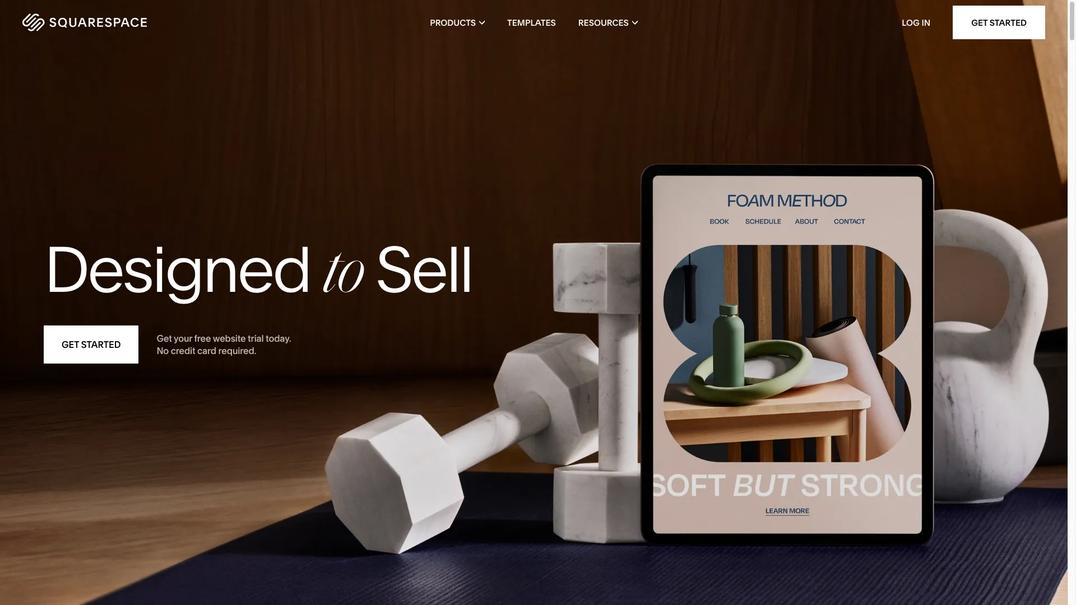 Task type: vqa. For each thing, say whether or not it's contained in the screenshot.
PRODUCTS button
yes



Task type: locate. For each thing, give the bounding box(es) containing it.
started for topmost get started link
[[990, 17, 1027, 28]]

squarespace logo image
[[22, 13, 147, 31]]

sell
[[376, 231, 472, 308]]

0 horizontal spatial get started
[[62, 339, 121, 350]]

get inside get your free website trial today. no credit card required.
[[157, 333, 172, 344]]

get started for leftmost get started link
[[62, 339, 121, 350]]

templates
[[507, 17, 556, 28]]

started for leftmost get started link
[[81, 339, 121, 350]]

get started link
[[953, 6, 1046, 39], [44, 326, 139, 364]]

started
[[990, 17, 1027, 28], [81, 339, 121, 350]]

get
[[972, 17, 988, 28], [157, 333, 172, 344], [62, 339, 79, 350]]

designed to sell
[[44, 231, 472, 308]]

2 horizontal spatial get
[[972, 17, 988, 28]]

website
[[213, 333, 246, 344]]

get started
[[972, 17, 1027, 28], [62, 339, 121, 350]]

log
[[902, 17, 920, 28]]

1 vertical spatial get started
[[62, 339, 121, 350]]

1 vertical spatial started
[[81, 339, 121, 350]]

credit
[[171, 345, 195, 357]]

products button
[[430, 0, 485, 45]]

designed
[[44, 231, 310, 308]]

resources button
[[579, 0, 638, 45]]

0 horizontal spatial get
[[62, 339, 79, 350]]

0 horizontal spatial started
[[81, 339, 121, 350]]

1 horizontal spatial get started link
[[953, 6, 1046, 39]]

today.
[[266, 333, 291, 344]]

1 vertical spatial get started link
[[44, 326, 139, 364]]

products
[[430, 17, 476, 28]]

1 horizontal spatial get
[[157, 333, 172, 344]]

in
[[922, 17, 931, 28]]

get for leftmost get started link
[[62, 339, 79, 350]]

0 vertical spatial started
[[990, 17, 1027, 28]]

1 horizontal spatial started
[[990, 17, 1027, 28]]

free
[[194, 333, 211, 344]]

templates link
[[507, 0, 556, 45]]

0 vertical spatial get started
[[972, 17, 1027, 28]]

trial
[[248, 333, 264, 344]]

1 horizontal spatial get started
[[972, 17, 1027, 28]]

log             in
[[902, 17, 931, 28]]



Task type: describe. For each thing, give the bounding box(es) containing it.
to
[[323, 245, 363, 308]]

log             in link
[[902, 17, 931, 28]]

resources
[[579, 17, 629, 28]]

your
[[174, 333, 192, 344]]

0 horizontal spatial get started link
[[44, 326, 139, 364]]

squarespace logo link
[[22, 13, 227, 31]]

get your free website trial today. no credit card required.
[[157, 333, 291, 357]]

required.
[[218, 345, 256, 357]]

no
[[157, 345, 169, 357]]

get started for topmost get started link
[[972, 17, 1027, 28]]

0 vertical spatial get started link
[[953, 6, 1046, 39]]

get for topmost get started link
[[972, 17, 988, 28]]

card
[[197, 345, 216, 357]]



